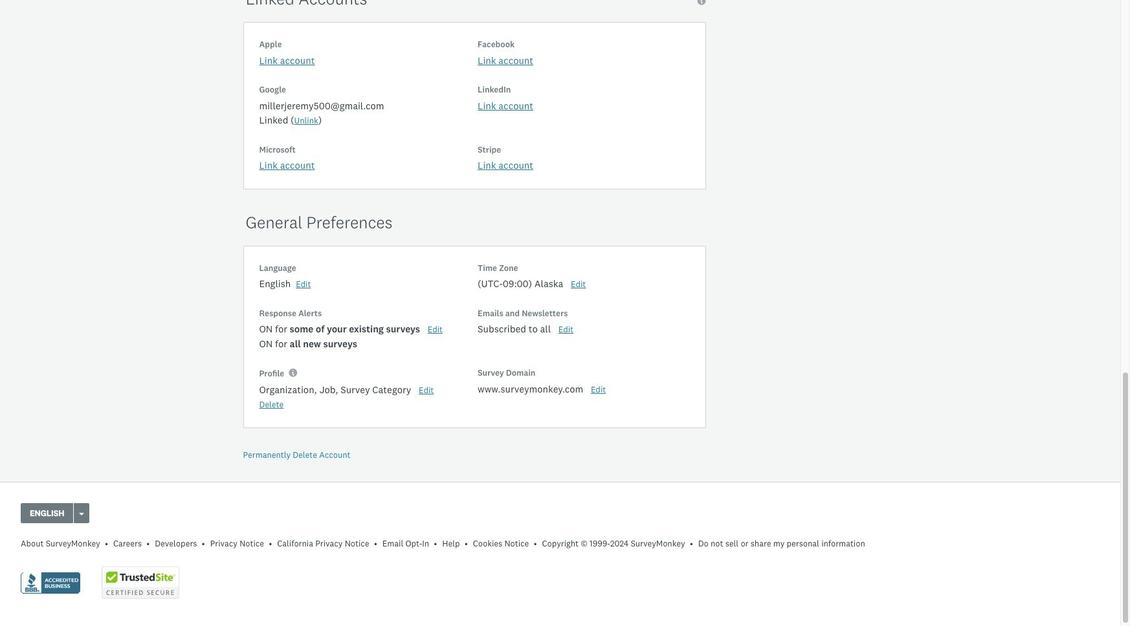 Task type: vqa. For each thing, say whether or not it's contained in the screenshot.
first Folders image from the top of the page
no



Task type: locate. For each thing, give the bounding box(es) containing it.
trustedsite helps keep you safe from identity theft, credit card fraud, spyware, spam, viruses and online scams image
[[102, 567, 179, 600]]



